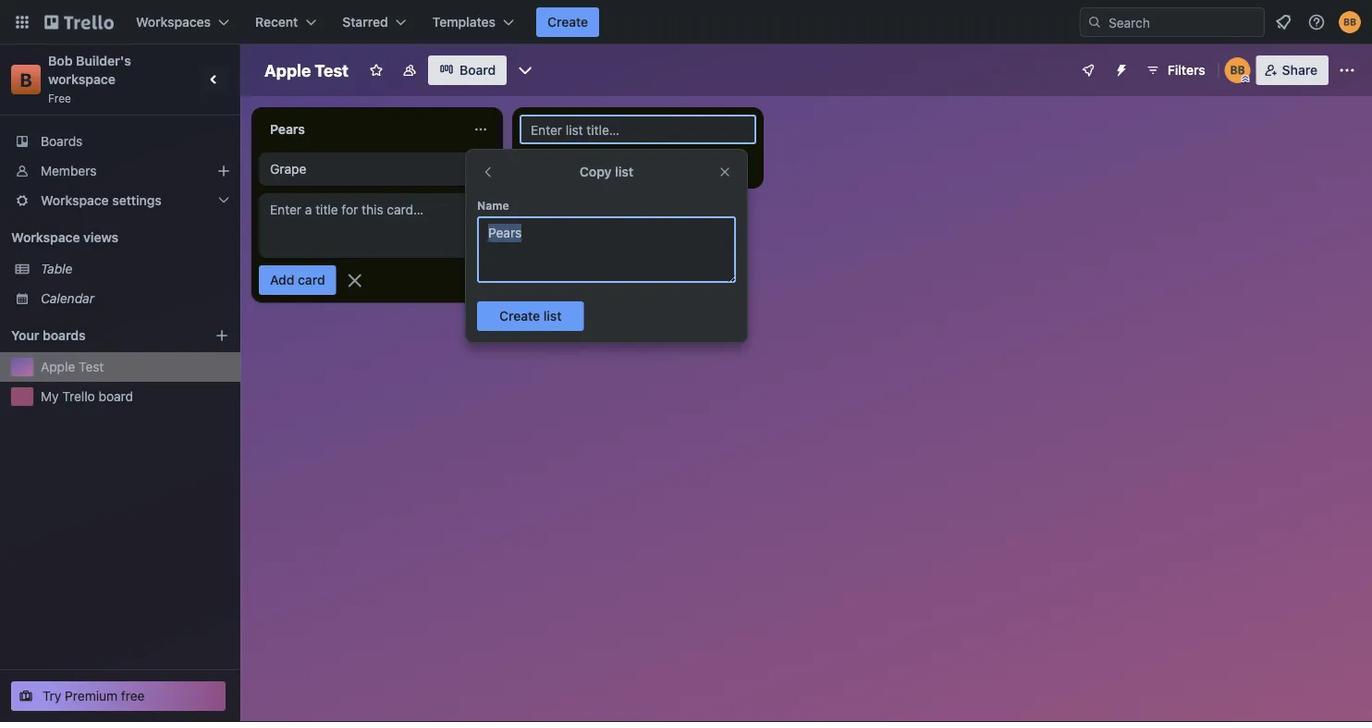 Task type: vqa. For each thing, say whether or not it's contained in the screenshot.
Templates popup button
yes



Task type: locate. For each thing, give the bounding box(es) containing it.
apple test
[[265, 60, 349, 80], [41, 359, 104, 375]]

calendar
[[41, 291, 94, 306]]

test inside "board name" text field
[[315, 60, 349, 80]]

settings
[[112, 193, 162, 208]]

None submit
[[520, 152, 588, 181], [259, 266, 336, 295], [477, 302, 584, 331], [520, 152, 588, 181], [259, 266, 336, 295], [477, 302, 584, 331]]

Pears text field
[[259, 115, 463, 144], [477, 216, 736, 283]]

workspace down members
[[41, 193, 109, 208]]

workspace visible image
[[402, 63, 417, 78]]

views
[[83, 230, 118, 245]]

1 vertical spatial test
[[79, 359, 104, 375]]

Board name text field
[[255, 56, 358, 85]]

bob builder (bobbuilder40) image
[[1340, 11, 1362, 33], [1226, 57, 1251, 83]]

workspace
[[41, 193, 109, 208], [11, 230, 80, 245]]

0 vertical spatial apple test
[[265, 60, 349, 80]]

board
[[99, 389, 133, 404]]

boards
[[41, 134, 83, 149]]

workspace inside dropdown button
[[41, 193, 109, 208]]

boards link
[[0, 127, 241, 156]]

test up my trello board
[[79, 359, 104, 375]]

list
[[615, 164, 634, 179]]

free
[[121, 689, 145, 704]]

pears text field down copy list
[[477, 216, 736, 283]]

workspace for workspace settings
[[41, 193, 109, 208]]

Enter a title for this card… text field
[[270, 201, 488, 251]]

search image
[[1088, 15, 1103, 30]]

0 vertical spatial workspace
[[41, 193, 109, 208]]

1 horizontal spatial bob builder (bobbuilder40) image
[[1340, 11, 1362, 33]]

create button
[[537, 7, 600, 37]]

test left "star or unstar board" icon
[[315, 60, 349, 80]]

this member is an admin of this board. image
[[1242, 75, 1250, 83]]

workspace up the table at left
[[11, 230, 80, 245]]

0 vertical spatial test
[[315, 60, 349, 80]]

back to home image
[[44, 7, 114, 37]]

1 vertical spatial pears text field
[[477, 216, 736, 283]]

primary element
[[0, 0, 1373, 44]]

share button
[[1257, 56, 1329, 85]]

starred button
[[331, 7, 418, 37]]

customize views image
[[516, 61, 535, 80]]

0 vertical spatial bob builder (bobbuilder40) image
[[1340, 11, 1362, 33]]

1 vertical spatial bob builder (bobbuilder40) image
[[1226, 57, 1251, 83]]

workspaces
[[136, 14, 211, 30]]

copy
[[580, 164, 612, 179]]

name
[[477, 199, 509, 212]]

0 horizontal spatial pears text field
[[259, 115, 463, 144]]

calendar link
[[41, 290, 229, 308]]

1 horizontal spatial apple test
[[265, 60, 349, 80]]

apple
[[265, 60, 311, 80], [41, 359, 75, 375]]

filters button
[[1140, 56, 1212, 85]]

your boards
[[11, 328, 86, 343]]

open information menu image
[[1308, 13, 1327, 31]]

pears text field up the grape link
[[259, 115, 463, 144]]

bob
[[48, 53, 73, 68]]

add board image
[[215, 328, 229, 343]]

apple inside "board name" text field
[[265, 60, 311, 80]]

1 horizontal spatial apple
[[265, 60, 311, 80]]

your
[[11, 328, 39, 343]]

workspace for workspace views
[[11, 230, 80, 245]]

1 vertical spatial apple test
[[41, 359, 104, 375]]

templates button
[[422, 7, 525, 37]]

grape
[[270, 161, 307, 177]]

apple test up 'trello'
[[41, 359, 104, 375]]

table
[[41, 261, 73, 277]]

0 horizontal spatial apple
[[41, 359, 75, 375]]

my
[[41, 389, 59, 404]]

Search field
[[1103, 8, 1265, 36]]

filters
[[1168, 62, 1206, 78]]

0 vertical spatial apple
[[265, 60, 311, 80]]

my trello board link
[[41, 388, 229, 406]]

star or unstar board image
[[369, 63, 384, 78]]

apple test down recent popup button
[[265, 60, 349, 80]]

1 horizontal spatial test
[[315, 60, 349, 80]]

my trello board
[[41, 389, 133, 404]]

b link
[[11, 65, 41, 94]]

workspace views
[[11, 230, 118, 245]]

1 vertical spatial workspace
[[11, 230, 80, 245]]

apple up my
[[41, 359, 75, 375]]

bob builder (bobbuilder40) image right filters on the right of the page
[[1226, 57, 1251, 83]]

power ups image
[[1081, 63, 1096, 78]]

workspaces button
[[125, 7, 241, 37]]

0 horizontal spatial test
[[79, 359, 104, 375]]

bob builder (bobbuilder40) image right open information menu image
[[1340, 11, 1362, 33]]

test
[[315, 60, 349, 80], [79, 359, 104, 375]]

apple down recent popup button
[[265, 60, 311, 80]]



Task type: describe. For each thing, give the bounding box(es) containing it.
recent
[[255, 14, 298, 30]]

0 horizontal spatial bob builder (bobbuilder40) image
[[1226, 57, 1251, 83]]

free
[[48, 92, 71, 105]]

show menu image
[[1339, 61, 1357, 80]]

members link
[[0, 156, 241, 186]]

workspace
[[48, 72, 116, 87]]

workspace settings
[[41, 193, 162, 208]]

premium
[[65, 689, 118, 704]]

workspace settings button
[[0, 186, 241, 216]]

b
[[20, 68, 32, 90]]

grape link
[[259, 153, 496, 186]]

workspace navigation collapse icon image
[[202, 67, 228, 93]]

trello
[[62, 389, 95, 404]]

board link
[[428, 56, 507, 85]]

create
[[548, 14, 589, 30]]

1 vertical spatial apple
[[41, 359, 75, 375]]

bob builder's workspace free
[[48, 53, 135, 105]]

try
[[43, 689, 61, 704]]

templates
[[433, 14, 496, 30]]

0 horizontal spatial apple test
[[41, 359, 104, 375]]

your boards with 2 items element
[[11, 325, 187, 347]]

1 horizontal spatial pears text field
[[477, 216, 736, 283]]

try premium free
[[43, 689, 145, 704]]

0 vertical spatial pears text field
[[259, 115, 463, 144]]

0 notifications image
[[1273, 11, 1295, 33]]

share
[[1283, 62, 1318, 78]]

builder's
[[76, 53, 131, 68]]

boards
[[43, 328, 86, 343]]

bob builder's workspace link
[[48, 53, 135, 87]]

try premium free button
[[11, 682, 226, 711]]

table link
[[41, 260, 229, 278]]

recent button
[[244, 7, 328, 37]]

members
[[41, 163, 97, 179]]

copy list
[[580, 164, 634, 179]]

board
[[460, 62, 496, 78]]

starred
[[343, 14, 388, 30]]

automation image
[[1107, 56, 1133, 81]]

Enter list title… text field
[[520, 115, 757, 144]]

apple test link
[[41, 358, 229, 377]]

apple test inside "board name" text field
[[265, 60, 349, 80]]



